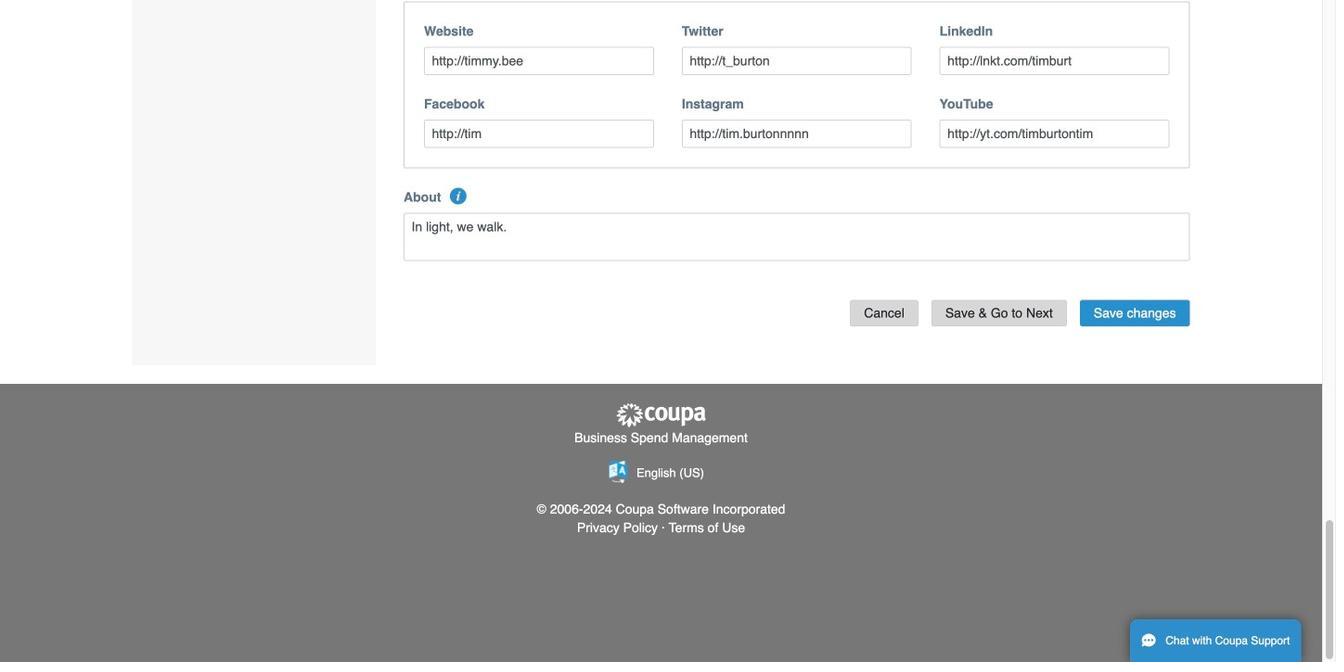 Task type: describe. For each thing, give the bounding box(es) containing it.
additional information image
[[450, 188, 467, 204]]



Task type: vqa. For each thing, say whether or not it's contained in the screenshot.
20th Email from the bottom of the page
no



Task type: locate. For each thing, give the bounding box(es) containing it.
None text field
[[424, 47, 654, 75], [940, 47, 1170, 75], [682, 120, 912, 148], [404, 213, 1190, 261], [424, 47, 654, 75], [940, 47, 1170, 75], [682, 120, 912, 148], [404, 213, 1190, 261]]

coupa supplier portal image
[[615, 403, 708, 429]]

None text field
[[682, 47, 912, 75], [424, 120, 654, 148], [940, 120, 1170, 148], [682, 47, 912, 75], [424, 120, 654, 148], [940, 120, 1170, 148]]



